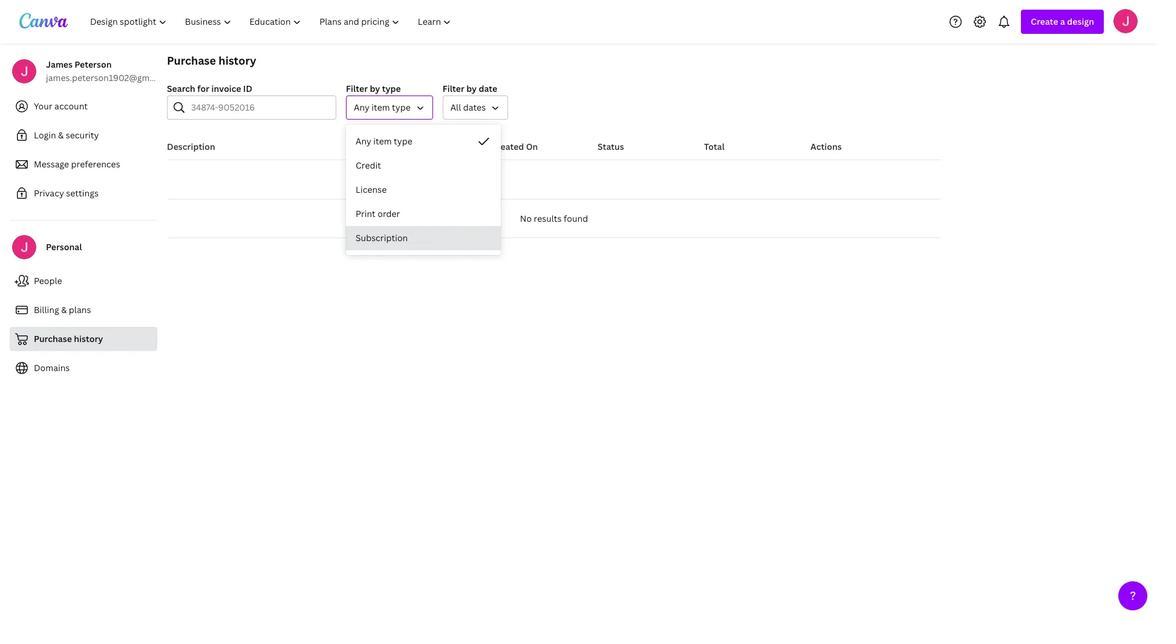 Task type: vqa. For each thing, say whether or not it's contained in the screenshot.
first by
yes



Task type: describe. For each thing, give the bounding box(es) containing it.
preferences
[[71, 159, 120, 170]]

settings
[[66, 188, 99, 199]]

credit
[[356, 160, 381, 171]]

credit button
[[346, 154, 501, 178]]

0 vertical spatial purchase
[[167, 53, 216, 68]]

your account link
[[10, 94, 157, 119]]

type inside button
[[392, 102, 411, 113]]

dates
[[463, 102, 486, 113]]

print order button
[[346, 202, 501, 226]]

any inside button
[[356, 136, 372, 147]]

privacy
[[34, 188, 64, 199]]

1 vertical spatial history
[[74, 333, 103, 345]]

privacy settings
[[34, 188, 99, 199]]

james
[[46, 59, 73, 70]]

print order option
[[346, 202, 501, 226]]

license button
[[346, 178, 501, 202]]

print
[[356, 208, 376, 220]]

item inside any item type button
[[372, 102, 390, 113]]

purchase history link
[[10, 327, 157, 352]]

filter by type
[[346, 83, 401, 94]]

credit option
[[346, 154, 501, 178]]

any item type inside button
[[354, 102, 411, 113]]

message
[[34, 159, 69, 170]]

by for date
[[467, 83, 477, 94]]

any item type inside button
[[356, 136, 413, 147]]

plans
[[69, 304, 91, 316]]

message preferences
[[34, 159, 120, 170]]

subscription option
[[346, 226, 501, 251]]

search for invoice id
[[167, 83, 253, 94]]

subscription
[[356, 232, 408, 244]]

login
[[34, 130, 56, 141]]

account
[[55, 100, 88, 112]]

your
[[34, 100, 52, 112]]

privacy settings link
[[10, 182, 157, 206]]

for
[[197, 83, 210, 94]]

all
[[451, 102, 461, 113]]

your account
[[34, 100, 88, 112]]

& for login
[[58, 130, 64, 141]]

peterson
[[75, 59, 112, 70]]

type inside button
[[394, 136, 413, 147]]

billing & plans link
[[10, 298, 157, 323]]

design
[[1068, 16, 1095, 27]]

create a design button
[[1022, 10, 1104, 34]]

order
[[378, 208, 400, 220]]

domains link
[[10, 356, 157, 381]]

Search for invoice ID text field
[[191, 96, 329, 119]]

All dates button
[[443, 96, 508, 120]]

billing
[[34, 304, 59, 316]]



Task type: locate. For each thing, give the bounding box(es) containing it.
billed
[[385, 141, 409, 153]]

search
[[167, 83, 195, 94]]

by for type
[[370, 83, 380, 94]]

any item type down filter by type
[[354, 102, 411, 113]]

people link
[[10, 269, 157, 294]]

1 filter from the left
[[346, 83, 368, 94]]

1 vertical spatial purchase history
[[34, 333, 103, 345]]

list box containing any item type
[[346, 130, 501, 251]]

people
[[34, 275, 62, 287]]

0 vertical spatial item
[[372, 102, 390, 113]]

Any item type button
[[346, 96, 433, 120]]

filter for filter by date
[[443, 83, 465, 94]]

filter up all
[[443, 83, 465, 94]]

type
[[382, 83, 401, 94], [392, 102, 411, 113], [394, 136, 413, 147]]

2 filter from the left
[[443, 83, 465, 94]]

any
[[354, 102, 370, 113], [356, 136, 372, 147]]

create a design
[[1031, 16, 1095, 27]]

actions
[[811, 141, 842, 153]]

invoice
[[212, 83, 241, 94]]

license
[[356, 184, 387, 195]]

print order
[[356, 208, 400, 220]]

& inside login & security link
[[58, 130, 64, 141]]

filter by date
[[443, 83, 498, 94]]

1 horizontal spatial purchase
[[167, 53, 216, 68]]

login & security
[[34, 130, 99, 141]]

create
[[1031, 16, 1059, 27]]

1 horizontal spatial purchase history
[[167, 53, 256, 68]]

0 horizontal spatial purchase
[[34, 333, 72, 345]]

no results found
[[520, 213, 588, 225]]

billed to
[[385, 141, 420, 153]]

a
[[1061, 16, 1066, 27]]

billing & plans
[[34, 304, 91, 316]]

subscription button
[[346, 226, 501, 251]]

item inside any item type button
[[374, 136, 392, 147]]

purchase history down billing & plans
[[34, 333, 103, 345]]

history down billing & plans 'link'
[[74, 333, 103, 345]]

any up credit
[[356, 136, 372, 147]]

1 vertical spatial any item type
[[356, 136, 413, 147]]

description
[[167, 141, 215, 153]]

no
[[520, 213, 532, 225]]

created on
[[491, 141, 538, 153]]

james.peterson1902@gmail.com
[[46, 72, 179, 84]]

purchase history up search for invoice id
[[167, 53, 256, 68]]

list box
[[346, 130, 501, 251]]

found
[[564, 213, 588, 225]]

& right login
[[58, 130, 64, 141]]

0 vertical spatial any
[[354, 102, 370, 113]]

domains
[[34, 363, 70, 374]]

purchase up domains
[[34, 333, 72, 345]]

item down filter by type
[[372, 102, 390, 113]]

any item type option
[[346, 130, 501, 154]]

&
[[58, 130, 64, 141], [61, 304, 67, 316]]

0 horizontal spatial by
[[370, 83, 380, 94]]

to
[[411, 141, 420, 153]]

any inside button
[[354, 102, 370, 113]]

james peterson image
[[1114, 9, 1138, 33]]

security
[[66, 130, 99, 141]]

id
[[243, 83, 253, 94]]

item
[[372, 102, 390, 113], [374, 136, 392, 147]]

filter up any item type button
[[346, 83, 368, 94]]

results
[[534, 213, 562, 225]]

any down filter by type
[[354, 102, 370, 113]]

0 vertical spatial any item type
[[354, 102, 411, 113]]

any item type up credit
[[356, 136, 413, 147]]

1 vertical spatial item
[[374, 136, 392, 147]]

created
[[491, 141, 524, 153]]

1 horizontal spatial history
[[219, 53, 256, 68]]

purchase
[[167, 53, 216, 68], [34, 333, 72, 345]]

1 vertical spatial &
[[61, 304, 67, 316]]

item up credit
[[374, 136, 392, 147]]

license option
[[346, 178, 501, 202]]

0 horizontal spatial purchase history
[[34, 333, 103, 345]]

on
[[526, 141, 538, 153]]

& left plans
[[61, 304, 67, 316]]

0 vertical spatial &
[[58, 130, 64, 141]]

history up id
[[219, 53, 256, 68]]

total
[[704, 141, 725, 153]]

0 horizontal spatial filter
[[346, 83, 368, 94]]

purchase up search
[[167, 53, 216, 68]]

1 vertical spatial purchase
[[34, 333, 72, 345]]

2 by from the left
[[467, 83, 477, 94]]

any item type
[[354, 102, 411, 113], [356, 136, 413, 147]]

1 by from the left
[[370, 83, 380, 94]]

status
[[598, 141, 624, 153]]

by
[[370, 83, 380, 94], [467, 83, 477, 94]]

1 vertical spatial type
[[392, 102, 411, 113]]

history
[[219, 53, 256, 68], [74, 333, 103, 345]]

date
[[479, 83, 498, 94]]

message preferences link
[[10, 153, 157, 177]]

filter for filter by type
[[346, 83, 368, 94]]

top level navigation element
[[82, 10, 462, 34]]

1 horizontal spatial filter
[[443, 83, 465, 94]]

by left date
[[467, 83, 477, 94]]

login & security link
[[10, 123, 157, 148]]

1 vertical spatial any
[[356, 136, 372, 147]]

any item type button
[[346, 130, 501, 154]]

by up any item type button
[[370, 83, 380, 94]]

personal
[[46, 241, 82, 253]]

2 vertical spatial type
[[394, 136, 413, 147]]

0 horizontal spatial history
[[74, 333, 103, 345]]

all dates
[[451, 102, 486, 113]]

filter
[[346, 83, 368, 94], [443, 83, 465, 94]]

1 horizontal spatial by
[[467, 83, 477, 94]]

purchase history
[[167, 53, 256, 68], [34, 333, 103, 345]]

& for billing
[[61, 304, 67, 316]]

& inside billing & plans 'link'
[[61, 304, 67, 316]]

0 vertical spatial type
[[382, 83, 401, 94]]

james peterson james.peterson1902@gmail.com
[[46, 59, 179, 84]]

0 vertical spatial purchase history
[[167, 53, 256, 68]]

0 vertical spatial history
[[219, 53, 256, 68]]



